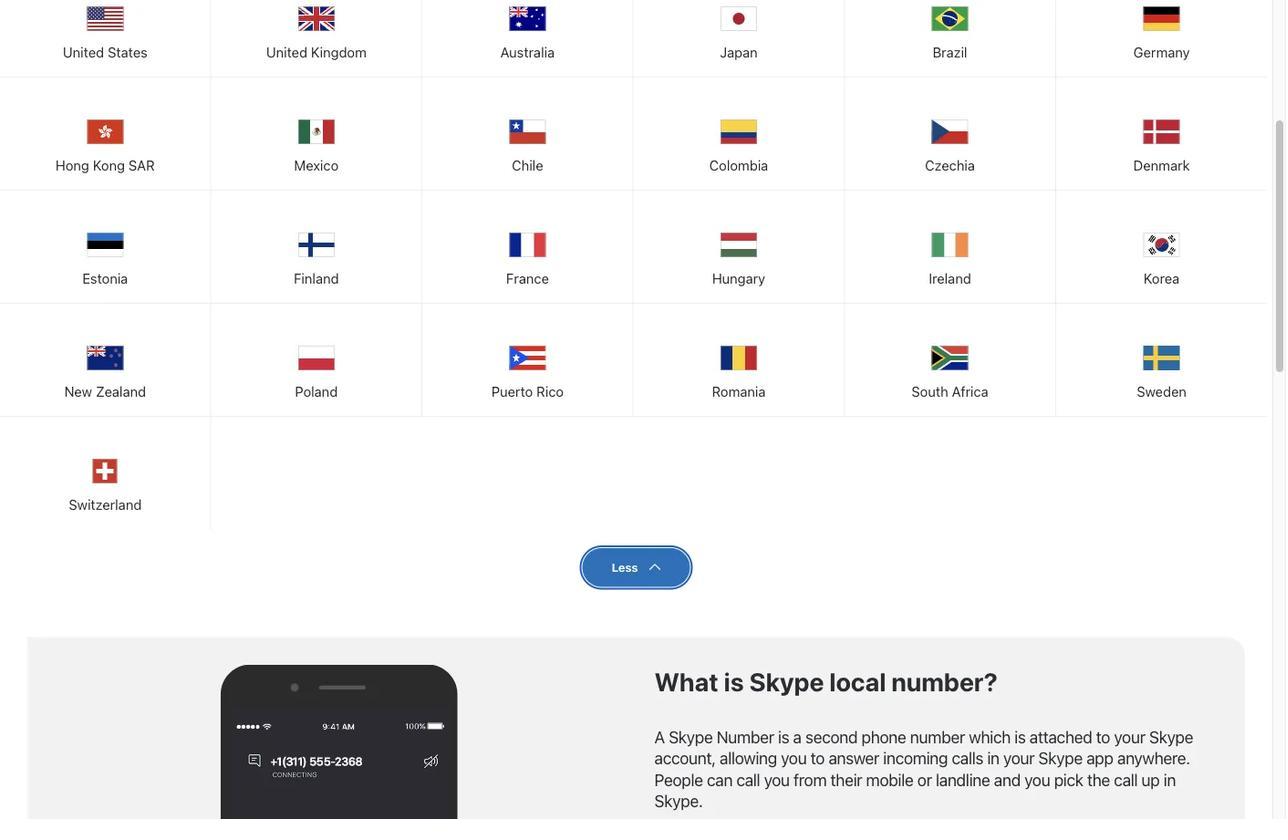 Task type: describe. For each thing, give the bounding box(es) containing it.
mx image
[[298, 115, 335, 151]]

germany link
[[1056, 0, 1268, 75]]

zealand
[[96, 384, 146, 400]]

puerto rico
[[492, 384, 564, 400]]

sweden
[[1137, 384, 1187, 400]]

united kingdom
[[266, 45, 367, 61]]

hungary
[[712, 271, 766, 287]]

1 vertical spatial your
[[1004, 749, 1035, 769]]

united states
[[63, 45, 148, 61]]

japan
[[720, 45, 758, 61]]

czechia
[[925, 158, 975, 174]]

people
[[655, 770, 703, 790]]

united states link
[[0, 0, 210, 75]]

1 horizontal spatial is
[[778, 728, 789, 747]]

hong
[[56, 158, 89, 174]]

germany
[[1134, 45, 1190, 61]]

ireland link
[[845, 191, 1055, 301]]

au image
[[509, 2, 546, 38]]

africa
[[952, 384, 989, 400]]

co image
[[721, 115, 757, 151]]

1 horizontal spatial your
[[1114, 728, 1146, 747]]

number
[[717, 728, 774, 747]]

fr image
[[509, 228, 546, 264]]

phone
[[862, 728, 906, 747]]

sweden link
[[1056, 304, 1268, 414]]

ee image
[[87, 228, 123, 264]]

pick
[[1054, 770, 1084, 790]]

mexico link
[[211, 78, 422, 188]]

puerto
[[492, 384, 533, 400]]

a
[[793, 728, 802, 747]]

denmark
[[1134, 158, 1190, 174]]

states
[[108, 45, 148, 61]]

2 call from the left
[[1114, 770, 1138, 790]]

united kingdom link
[[211, 0, 422, 75]]

you down a
[[781, 749, 807, 769]]

cl image
[[509, 115, 546, 151]]

denmark link
[[1056, 78, 1268, 188]]

dk image
[[1144, 115, 1180, 151]]

france
[[506, 271, 549, 287]]

hu image
[[721, 228, 757, 264]]

local
[[830, 667, 886, 697]]

united for united kingdom
[[266, 45, 307, 61]]

brazil link
[[845, 0, 1055, 75]]

skype down 'attached'
[[1039, 749, 1083, 769]]

skype up account,
[[669, 728, 713, 747]]

estonia link
[[0, 191, 210, 301]]

their
[[831, 770, 862, 790]]

landline
[[936, 770, 990, 790]]

south africa link
[[845, 304, 1055, 414]]

and
[[994, 770, 1021, 790]]

skype up the anywhere.
[[1149, 728, 1194, 747]]

1 call from the left
[[737, 770, 760, 790]]

sar
[[129, 158, 155, 174]]

from
[[794, 770, 827, 790]]

new zealand
[[64, 384, 146, 400]]

gb image
[[298, 2, 335, 38]]

chile
[[512, 158, 543, 174]]

0 vertical spatial in
[[987, 749, 1000, 769]]

australia
[[501, 45, 555, 61]]

jp image
[[721, 2, 757, 38]]

number?
[[892, 667, 998, 697]]

france link
[[423, 191, 633, 301]]

you right and
[[1025, 770, 1050, 790]]

se image
[[1144, 341, 1180, 377]]

colombia
[[709, 158, 768, 174]]

1 vertical spatial in
[[1164, 770, 1176, 790]]

calls
[[952, 749, 984, 769]]

ireland
[[929, 271, 971, 287]]

ie image
[[932, 228, 968, 264]]

second
[[806, 728, 858, 747]]

romania
[[712, 384, 766, 400]]



Task type: vqa. For each thing, say whether or not it's contained in the screenshot.
Answer
yes



Task type: locate. For each thing, give the bounding box(es) containing it.
kingdom
[[311, 45, 367, 61]]

hk image
[[87, 115, 123, 151]]

or
[[918, 770, 932, 790]]

japan link
[[634, 0, 844, 75]]

to up from
[[811, 749, 825, 769]]

you left from
[[764, 770, 790, 790]]

your up the anywhere.
[[1114, 728, 1146, 747]]

united inside "link"
[[266, 45, 307, 61]]

colombia link
[[634, 78, 844, 188]]

2 horizontal spatial is
[[1015, 728, 1026, 747]]

united
[[63, 45, 104, 61], [266, 45, 307, 61]]

new
[[64, 384, 92, 400]]

0 vertical spatial your
[[1114, 728, 1146, 747]]

your up and
[[1004, 749, 1035, 769]]

to
[[1096, 728, 1110, 747], [811, 749, 825, 769]]

call down allowing
[[737, 770, 760, 790]]

is right what
[[724, 667, 744, 697]]

account,
[[655, 749, 716, 769]]

de image
[[1144, 2, 1180, 38]]

mobile
[[866, 770, 914, 790]]

kong
[[93, 158, 125, 174]]

a skype number is a second phone number which is attached to your skype account, allowing you to answer incoming calls in your skype app anywhere. people can call you from their mobile or landline and you pick the call up in skype.
[[655, 728, 1194, 811]]

pl image
[[298, 341, 335, 377]]

0 horizontal spatial united
[[63, 45, 104, 61]]

what
[[655, 667, 719, 697]]

what is skype local number?
[[655, 667, 998, 697]]

incoming
[[883, 749, 948, 769]]

ch image
[[87, 454, 123, 491]]

poland link
[[211, 304, 422, 414]]

finland
[[294, 271, 339, 287]]

attached
[[1030, 728, 1092, 747]]

number
[[910, 728, 965, 747]]

allowing
[[720, 749, 777, 769]]

1 vertical spatial to
[[811, 749, 825, 769]]

in down which
[[987, 749, 1000, 769]]

fi image
[[298, 228, 335, 264]]

chile link
[[423, 78, 633, 188]]

in
[[987, 749, 1000, 769], [1164, 770, 1176, 790]]

new zealand link
[[0, 304, 210, 414]]

0 horizontal spatial in
[[987, 749, 1000, 769]]

poland
[[295, 384, 338, 400]]

switzerland link
[[0, 418, 210, 527]]

anywhere.
[[1118, 749, 1190, 769]]

0 vertical spatial to
[[1096, 728, 1110, 747]]

skype up a
[[749, 667, 824, 697]]

1 horizontal spatial in
[[1164, 770, 1176, 790]]

us image
[[87, 2, 123, 38]]

czechia link
[[845, 78, 1055, 188]]

to up app
[[1096, 728, 1110, 747]]

is left a
[[778, 728, 789, 747]]

up
[[1142, 770, 1160, 790]]

call
[[737, 770, 760, 790], [1114, 770, 1138, 790]]

nz image
[[87, 341, 123, 377]]

rico
[[537, 384, 564, 400]]

answer
[[829, 749, 879, 769]]

romania link
[[634, 304, 844, 414]]

can
[[707, 770, 733, 790]]

ro image
[[721, 341, 757, 377]]

australia link
[[423, 0, 633, 75]]

less
[[612, 561, 638, 575]]

0 horizontal spatial to
[[811, 749, 825, 769]]

call left up
[[1114, 770, 1138, 790]]

kr image
[[1144, 228, 1180, 264]]

is right which
[[1015, 728, 1026, 747]]

za image
[[932, 341, 968, 377]]

0 horizontal spatial your
[[1004, 749, 1035, 769]]

1 united from the left
[[63, 45, 104, 61]]

puerto rico link
[[423, 304, 633, 414]]

hungary link
[[634, 191, 844, 301]]

2 united from the left
[[266, 45, 307, 61]]

hong kong sar
[[56, 158, 155, 174]]

0 horizontal spatial call
[[737, 770, 760, 790]]

br image
[[932, 2, 968, 38]]

korea
[[1144, 271, 1180, 287]]

united down us icon
[[63, 45, 104, 61]]

united for united states
[[63, 45, 104, 61]]

hong kong sar link
[[0, 78, 210, 188]]

you
[[781, 749, 807, 769], [764, 770, 790, 790], [1025, 770, 1050, 790]]

cz image
[[932, 115, 968, 151]]

skype
[[749, 667, 824, 697], [669, 728, 713, 747], [1149, 728, 1194, 747], [1039, 749, 1083, 769]]

1 horizontal spatial call
[[1114, 770, 1138, 790]]

korea link
[[1056, 191, 1268, 301]]

united down gb icon
[[266, 45, 307, 61]]

less button
[[583, 549, 690, 588]]

app
[[1087, 749, 1114, 769]]

south
[[912, 384, 949, 400]]

in right up
[[1164, 770, 1176, 790]]

is
[[724, 667, 744, 697], [778, 728, 789, 747], [1015, 728, 1026, 747]]

skype.
[[655, 792, 703, 811]]

finland link
[[211, 191, 422, 301]]

switzerland
[[69, 497, 142, 513]]

the
[[1088, 770, 1110, 790]]

mexico
[[294, 158, 339, 174]]

your
[[1114, 728, 1146, 747], [1004, 749, 1035, 769]]

1 horizontal spatial to
[[1096, 728, 1110, 747]]

estonia
[[82, 271, 128, 287]]

1 horizontal spatial united
[[266, 45, 307, 61]]

which
[[969, 728, 1011, 747]]

a
[[655, 728, 665, 747]]

0 horizontal spatial is
[[724, 667, 744, 697]]

south africa
[[912, 384, 989, 400]]

brazil
[[933, 45, 968, 61]]

pr image
[[509, 341, 546, 377]]



